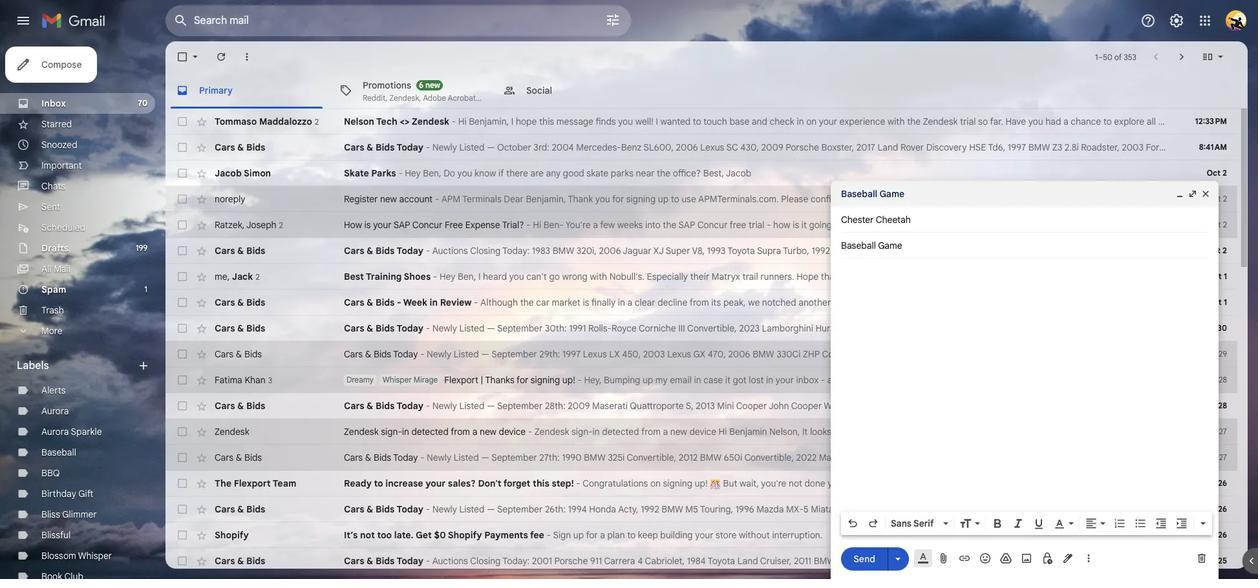 Task type: locate. For each thing, give the bounding box(es) containing it.
27 for g
[[1219, 453, 1227, 462]]

row up v8,
[[166, 212, 1258, 238]]

0 vertical spatial signing
[[626, 193, 656, 205]]

use
[[682, 193, 696, 205]]

attach files image
[[937, 552, 950, 565]]

Search mail text field
[[194, 14, 569, 27]]

- right fee
[[547, 529, 551, 541]]

sign- up 1990 in the left bottom of the page
[[572, 426, 593, 438]]

4 row from the top
[[166, 186, 1253, 212]]

1 vertical spatial that
[[821, 271, 838, 283]]

13 row from the top
[[166, 419, 1258, 445]]

sign-
[[381, 426, 402, 438], [572, 426, 593, 438]]

7 cars & bids from the top
[[215, 452, 262, 464]]

m5 up 'building'
[[685, 504, 698, 515]]

bmw left z4 on the right bottom
[[814, 555, 835, 567]]

44 ﻿͏ from the left
[[924, 529, 925, 541]]

2 right jack
[[256, 272, 260, 282]]

0 vertical spatial jaguar
[[623, 245, 651, 257]]

experience
[[840, 116, 885, 127]]

1 row from the top
[[166, 109, 1237, 134]]

numbered list ‪(⌘⇧7)‬ image
[[1113, 517, 1126, 530]]

toggle confidential mode image
[[1041, 552, 1054, 565]]

0 horizontal spatial jacob
[[215, 167, 242, 179]]

sedan, for 530i
[[1058, 400, 1086, 412]]

sep 26 up the "sep 25"
[[1202, 530, 1227, 540]]

to left 'use'
[[671, 193, 679, 205]]

17 row from the top
[[166, 522, 1237, 548]]

september for newly listed — september 28th: 2009 maserati quattroporte s, 2013 mini cooper john cooper works gp, 2013 porsche panamera gts, 2003 bmw 530i sedan, 1996 honda acty street 4wd, 1992 chevro
[[497, 400, 543, 412]]

0 horizontal spatial device
[[499, 426, 526, 438]]

- left hey,
[[578, 374, 582, 386]]

1 vertical spatial up!
[[695, 478, 708, 489]]

36 ﻿͏ from the left
[[906, 529, 906, 541]]

baseball inside dialog
[[841, 188, 877, 200]]

1 2013 from the left
[[696, 400, 715, 412]]

lexus left sc
[[700, 142, 724, 153]]

have
[[1006, 116, 1026, 127]]

0 horizontal spatial hi
[[458, 116, 467, 127]]

labels navigation
[[0, 41, 166, 579]]

1 vertical spatial 27
[[1219, 453, 1227, 462]]

14 row from the top
[[166, 445, 1258, 471]]

main menu image
[[16, 13, 31, 28]]

you're
[[761, 478, 786, 489]]

bids
[[246, 142, 265, 153], [376, 142, 395, 153], [246, 245, 265, 257], [376, 245, 395, 257], [246, 297, 265, 308], [376, 297, 395, 308], [923, 297, 940, 308], [246, 323, 265, 334], [376, 323, 395, 334], [244, 348, 262, 360], [374, 348, 391, 360], [246, 400, 265, 412], [376, 400, 395, 412], [244, 452, 262, 464], [374, 452, 391, 464], [246, 504, 265, 515], [376, 504, 395, 515], [1081, 504, 1099, 515], [246, 555, 265, 567], [376, 555, 395, 567]]

row down store
[[166, 548, 1258, 574]]

5 row from the top
[[166, 212, 1258, 238]]

1 horizontal spatial from
[[641, 426, 661, 438]]

33 ﻿͏ from the left
[[899, 529, 899, 541]]

discard draft ‪(⌘⇧d)‬ image
[[1195, 552, 1208, 565]]

closing down expense
[[470, 245, 501, 257]]

grand for touring,
[[911, 452, 936, 464]]

2 aurora from the top
[[41, 426, 69, 438]]

2 left tim
[[1223, 220, 1227, 230]]

- right review
[[474, 297, 478, 308]]

don't
[[478, 478, 501, 489]]

main content
[[166, 41, 1258, 579]]

1 closing from the top
[[470, 245, 501, 257]]

2 sep 26 from the top
[[1202, 504, 1227, 514]]

sep for congratulations on signing up!
[[1202, 478, 1216, 488]]

1 horizontal spatial 1983
[[838, 504, 857, 515]]

7 row from the top
[[166, 264, 1237, 290]]

1 horizontal spatial 2023
[[1161, 426, 1181, 438]]

shopify right $0
[[448, 529, 482, 541]]

today for newly listed — september 26th: 1994 honda acty, 1992 bmw m5 touring, 1996 mazda mx-5 miata, 1983 bmw 320i, 1988 toyota land cruiser fj70 4x4, cars & bids sell a car newly listed auctions —
[[397, 504, 424, 515]]

row containing tommaso maddalozzo
[[166, 109, 1237, 134]]

from down quattroporte
[[641, 426, 661, 438]]

1 vertical spatial ben,
[[458, 271, 476, 283]]

— up '|'
[[481, 348, 489, 360]]

2 horizontal spatial porsche
[[889, 400, 922, 412]]

row
[[166, 109, 1237, 134], [166, 134, 1258, 160], [166, 160, 1237, 186], [166, 186, 1253, 212], [166, 212, 1258, 238], [166, 238, 1237, 264], [166, 264, 1237, 290], [166, 290, 1237, 315], [166, 315, 1237, 341], [166, 341, 1237, 367], [166, 367, 1258, 393], [166, 393, 1258, 419], [166, 419, 1258, 445], [166, 445, 1258, 471], [166, 471, 1258, 497], [166, 497, 1243, 522], [166, 522, 1237, 548], [166, 548, 1258, 574]]

good right any on the left top
[[563, 167, 584, 179]]

oct for apm terminals dear benjamin, thank you for signing up to use apmterminals.com. please confirm that you requested an account by clicking on the activation link below. once authenticated, you can
[[1208, 194, 1221, 204]]

1 horizontal spatial cooper
[[791, 400, 822, 412]]

2013
[[696, 400, 715, 412], [867, 400, 886, 412]]

pop out image
[[1188, 189, 1198, 199]]

oct for hey ben, do you know if there are any good skate parks near the office? best, jacob
[[1207, 168, 1221, 178]]

still right you
[[862, 478, 876, 489]]

1 horizontal spatial device
[[689, 426, 716, 438]]

newly up ready to increase your sales? don't forget this step!
[[427, 452, 451, 464]]

this right hope
[[539, 116, 554, 127]]

more button
[[0, 321, 155, 341]]

indent more ‪(⌘])‬ image
[[1175, 517, 1188, 530]]

miata
[[873, 452, 896, 464]]

are up the works
[[827, 374, 841, 386]]

1 vertical spatial with
[[590, 271, 607, 283]]

1 horizontal spatial 2001
[[1030, 452, 1050, 464]]

2 inside ratzek, joseph 2
[[279, 220, 283, 230]]

auctions down us
[[1072, 245, 1108, 257]]

0 horizontal spatial car
[[1056, 245, 1070, 257]]

0 vertical spatial hey
[[405, 167, 421, 179]]

0 horizontal spatial maserati
[[592, 400, 628, 412]]

sedan, for e500
[[1110, 323, 1138, 334]]

all mail link
[[41, 263, 70, 275]]

1 horizontal spatial jacob
[[726, 167, 751, 179]]

chevro
[[1231, 400, 1258, 412]]

sign- up increase
[[381, 426, 402, 438]]

this left the step!
[[533, 478, 549, 489]]

1 horizontal spatial mx-
[[849, 452, 866, 464]]

2 vertical spatial hi
[[719, 426, 727, 438]]

cars & bids for cars & bids today - newly listed — september 29th: 1997 lexus lx 450, 2003 lexus gx 470, 2006 bmw 330ci zhp convertible, 2006 bmw m3 convertible, 1989 bmw 635csi, sell a car newly
[[215, 348, 262, 360]]

2004 down strong
[[993, 323, 1015, 334]]

today: for 2001
[[503, 555, 530, 567]]

sep 29
[[1203, 349, 1227, 359]]

cruiser,
[[760, 555, 792, 567]]

underline ‪(⌘u)‬ image
[[1032, 518, 1045, 531]]

0 horizontal spatial flexport
[[234, 478, 271, 489]]

1 horizontal spatial flexport
[[444, 374, 478, 386]]

oct for hi ben- you're a few weeks into the sap concur free trial - how is it going? i would love to hear your thoughts. when is a good time for us to connect? ready to buy? schedule tim
[[1208, 220, 1221, 230]]

1 device from the left
[[499, 426, 526, 438]]

bmw left 325i
[[584, 452, 606, 464]]

320i,
[[577, 245, 597, 257], [883, 504, 903, 515]]

redo ‪(⌘y)‬ image
[[867, 517, 880, 530]]

None search field
[[166, 5, 631, 36]]

mini
[[717, 400, 734, 412]]

0 horizontal spatial with
[[590, 271, 607, 283]]

4
[[638, 555, 643, 567]]

baseball for baseball game
[[841, 188, 877, 200]]

your right improve
[[954, 374, 972, 386]]

3 row from the top
[[166, 160, 1237, 186]]

hi
[[458, 116, 467, 127], [533, 219, 541, 231], [719, 426, 727, 438]]

6 cars & bids from the top
[[215, 400, 265, 412]]

benz left e500 at the bottom right
[[1063, 323, 1083, 334]]

jacob
[[215, 167, 242, 179], [726, 167, 751, 179]]

september for newly listed — september 27th: 1990 bmw 325i convertible, 2012 bmw 650i convertible, 2022 mazda mx-5 miata rf grand touring, 2016 audi s3, 2001 jaguar xk8 convertible, 2019 maserati levante s g
[[492, 452, 537, 464]]

2 device from the left
[[689, 426, 716, 438]]

newly for newly listed — september 27th: 1990 bmw 325i convertible, 2012 bmw 650i convertible, 2022 mazda mx-5 miata rf grand touring, 2016 audi s3, 2001 jaguar xk8 convertible, 2019 maserati levante s g
[[427, 452, 451, 464]]

concur
[[412, 219, 442, 231], [697, 219, 727, 231]]

1 sep 26 from the top
[[1202, 478, 1227, 488]]

mercedes- up skate
[[576, 142, 621, 153]]

0 vertical spatial good
[[563, 167, 584, 179]]

0 vertical spatial m5
[[982, 245, 994, 257]]

best, right "helps!"
[[867, 271, 888, 283]]

2 today: from the top
[[503, 555, 530, 567]]

0 vertical spatial grand
[[911, 452, 936, 464]]

2 sign- from the left
[[572, 426, 593, 438]]

1996 down supply
[[1088, 400, 1107, 412]]

2 horizontal spatial land
[[955, 504, 976, 515]]

0 vertical spatial 28
[[1219, 375, 1227, 385]]

hse
[[969, 142, 986, 153]]

message
[[557, 116, 593, 127]]

18 row from the top
[[166, 548, 1258, 574]]

cooper down inbox
[[791, 400, 822, 412]]

1984
[[687, 555, 706, 567]]

1 vertical spatial closing
[[470, 555, 501, 567]]

chats
[[41, 180, 66, 192]]

sans serif option
[[888, 517, 941, 530]]

settings image
[[1169, 13, 1184, 28]]

newly for newly listed — september 30th: 1991 rolls-royce corniche iii convertible, 2023 lamborghini huracan sto, 1987 mercedes-benz 560sl, 2004 mercedes-benz e500 sedan,
[[432, 323, 457, 334]]

2 horizontal spatial with
[[943, 297, 960, 308]]

cars & bids - week in review - although the car market is finally in a clear decline from its peak, we notched another good week on cars & bids with some strong sales amid the slow-down. that
[[344, 297, 1145, 308]]

sep 27 for g
[[1203, 453, 1227, 462]]

sep 26 up more formatting options icon
[[1202, 504, 1227, 514]]

today down whisper mirage on the left of the page
[[397, 400, 424, 412]]

10 row from the top
[[166, 341, 1237, 367]]

1 horizontal spatial m5
[[982, 245, 994, 257]]

aurora
[[41, 405, 69, 417], [41, 426, 69, 438]]

15 ﻿͏ from the left
[[857, 529, 857, 541]]

15 row from the top
[[166, 471, 1258, 497]]

for
[[612, 193, 624, 205], [1069, 219, 1081, 231], [517, 374, 528, 386], [586, 529, 598, 541]]

your left store
[[695, 529, 713, 541]]

1 horizontal spatial sell
[[1067, 348, 1082, 360]]

0 vertical spatial oct 1
[[1208, 272, 1227, 281]]

2 horizontal spatial hi
[[719, 426, 727, 438]]

signing down near
[[626, 193, 656, 205]]

so
[[978, 116, 988, 127]]

2 oct 1 from the top
[[1208, 297, 1227, 307]]

None checkbox
[[176, 115, 189, 128], [176, 141, 189, 154], [176, 244, 189, 257], [176, 270, 189, 283], [176, 322, 189, 335], [176, 348, 189, 361], [176, 400, 189, 412], [176, 451, 189, 464], [176, 503, 189, 516], [176, 529, 189, 542], [176, 555, 189, 568], [176, 115, 189, 128], [176, 141, 189, 154], [176, 244, 189, 257], [176, 270, 189, 283], [176, 322, 189, 335], [176, 348, 189, 361], [176, 400, 189, 412], [176, 451, 189, 464], [176, 503, 189, 516], [176, 529, 189, 542], [176, 555, 189, 568]]

1 horizontal spatial 1993
[[897, 555, 915, 567]]

row containing the flexport team
[[166, 471, 1258, 497]]

1 27 from the top
[[1219, 427, 1227, 436]]

the left the activation
[[1031, 193, 1045, 205]]

0 vertical spatial flexport
[[444, 374, 478, 386]]

oct 1 for cars & bids - week in review - although the car market is finally in a clear decline from its peak, we notched another good week on cars & bids with some strong sales amid the slow-down. that
[[1208, 297, 1227, 307]]

27 for at
[[1219, 427, 1227, 436]]

0 vertical spatial up
[[658, 193, 669, 205]]

store
[[716, 529, 737, 541]]

cooper right mini
[[736, 400, 767, 412]]

1 horizontal spatial congratulations
[[976, 478, 1041, 489]]

account up 2016
[[972, 426, 1005, 438]]

5 cars & bids from the top
[[215, 348, 262, 360]]

2 horizontal spatial lexus
[[700, 142, 724, 153]]

aurora for aurora sparkle
[[41, 426, 69, 438]]

get
[[416, 529, 432, 541]]

— for 3rd:
[[487, 142, 495, 153]]

2 2013 from the left
[[867, 400, 886, 412]]

found
[[1158, 374, 1182, 386]]

0 vertical spatial mazda
[[819, 452, 846, 464]]

11 row from the top
[[166, 367, 1258, 393]]

— for 26th:
[[487, 504, 495, 515]]

0 vertical spatial 2023
[[739, 323, 760, 334]]

14 ﻿͏ from the left
[[855, 529, 855, 541]]

2 inside tommaso maddalozzo 2
[[315, 117, 319, 126]]

italic ‪(⌘i)‬ image
[[1012, 517, 1025, 530]]

in right lost
[[766, 374, 773, 386]]

26 for newly listed — september 26th: 1994 honda acty, 1992 bmw m5 touring, 1996 mazda mx-5 miata, 1983 bmw 320i, 1988 toyota land cruiser fj70 4x4, cars & bids sell a car newly listed auctions —
[[1218, 504, 1227, 514]]

shoes
[[404, 271, 431, 283]]

today:
[[503, 245, 530, 257], [503, 555, 530, 567]]

oct 2 for auctions
[[1207, 246, 1227, 255]]

cruiser
[[978, 504, 1008, 515]]

to...
[[901, 478, 916, 489]]

1 horizontal spatial good
[[833, 297, 855, 308]]

0 horizontal spatial mazda
[[757, 504, 784, 515]]

— for 29th:
[[481, 348, 489, 360]]

row down their
[[166, 290, 1237, 315]]

2 shopify from the left
[[448, 529, 482, 541]]

0 horizontal spatial 1997
[[562, 348, 581, 360]]

mercedes-
[[576, 142, 621, 153], [894, 323, 939, 334], [1018, 323, 1063, 334]]

3 ﻿͏ from the left
[[829, 529, 830, 541]]

bold ‪(⌘b)‬ image
[[991, 517, 1004, 530]]

1 up 30
[[1224, 297, 1227, 307]]

2 26 from the top
[[1218, 504, 1227, 514]]

chance
[[1071, 116, 1101, 127]]

0 horizontal spatial concur
[[412, 219, 442, 231]]

s
[[1247, 452, 1252, 464]]

signing down 2012 on the right of the page
[[663, 478, 692, 489]]

today down week
[[397, 323, 424, 334]]

1 vertical spatial sep 26
[[1202, 504, 1227, 514]]

listed for newly listed — october 3rd: 2004 mercedes-benz sl600, 2006 lexus sc 430, 2009 porsche boxster, 2017 land rover discovery hse td6, 1997 bmw z3 2.8i roadster, 2003 ford thunderbird, cars & bi
[[459, 142, 484, 153]]

alerts
[[41, 385, 66, 396]]

alerts link
[[41, 385, 66, 396]]

1 vertical spatial honda
[[589, 504, 616, 515]]

today for newly listed — september 28th: 2009 maserati quattroporte s, 2013 mini cooper john cooper works gp, 2013 porsche panamera gts, 2003 bmw 530i sedan, 1996 honda acty street 4wd, 1992 chevro
[[397, 400, 424, 412]]

0 vertical spatial are
[[530, 167, 544, 179]]

- up get
[[426, 504, 430, 515]]

0 vertical spatial closing
[[470, 245, 501, 257]]

0 horizontal spatial whisper
[[78, 550, 112, 562]]

free
[[445, 219, 463, 231]]

mazda up yet!
[[819, 452, 846, 464]]

more image
[[241, 50, 253, 63]]

up right sign
[[573, 529, 584, 541]]

1 sign- from the left
[[381, 426, 402, 438]]

sell up numbered list ‪(⌘⇧7)‬ "icon"
[[1101, 504, 1116, 515]]

0 vertical spatial trial
[[960, 116, 976, 127]]

sap right how
[[393, 219, 410, 231]]

0 horizontal spatial 2009
[[568, 400, 590, 412]]

sep 27
[[1203, 427, 1227, 436], [1203, 453, 1227, 462]]

shopify
[[215, 529, 249, 541], [448, 529, 482, 541]]

38 ﻿͏ from the left
[[911, 529, 911, 541]]

0 vertical spatial 27
[[1219, 427, 1227, 436]]

—
[[487, 142, 495, 153], [487, 323, 495, 334], [481, 348, 489, 360], [487, 400, 495, 412], [481, 452, 489, 464], [487, 504, 495, 515], [1234, 504, 1243, 515]]

more options image
[[1085, 552, 1093, 565]]

row up sc
[[166, 109, 1237, 134]]

cars & bids for cars & bids today - auctions closing today: 2001 porsche 911 carrera 4 cabriolet, 1984 toyota land cruiser, 2011 bmw z4 sdrive35is, 1993 jeep grand wagoneer, 2003 volkswagen eurovan mv weekender, 1995 isuzu myste
[[215, 555, 265, 567]]

- right shoes
[[433, 271, 437, 283]]

you left had
[[1028, 116, 1043, 127]]

advanced search options image
[[600, 7, 626, 33]]

send
[[854, 553, 875, 565]]

step!
[[552, 478, 574, 489]]

row containing ratzek, joseph
[[166, 212, 1258, 238]]

once
[[1135, 193, 1157, 205]]

0 horizontal spatial from
[[451, 426, 470, 438]]

insert files using drive image
[[1000, 552, 1012, 565]]

0 vertical spatial 2001
[[1030, 452, 1050, 464]]

1 aurora from the top
[[41, 405, 69, 417]]

12 row from the top
[[166, 393, 1258, 419]]

17 ﻿͏ from the left
[[862, 529, 862, 541]]

hey right the parks
[[405, 167, 421, 179]]

0 horizontal spatial 2001
[[532, 555, 552, 567]]

2 closing from the top
[[470, 555, 501, 567]]

search mail image
[[169, 9, 193, 32]]

1 vertical spatial hi
[[533, 219, 541, 231]]

1 detected from the left
[[411, 426, 449, 438]]

1 vertical spatial this
[[533, 478, 549, 489]]

5 left miata
[[866, 452, 871, 464]]

sep left 29
[[1203, 349, 1217, 359]]

team
[[273, 478, 296, 489]]

closing down payments
[[470, 555, 501, 567]]

s3,
[[1015, 452, 1028, 464]]

0 vertical spatial into
[[645, 219, 661, 231]]

9 cars & bids from the top
[[215, 555, 265, 567]]

1 horizontal spatial 1997
[[1008, 142, 1026, 153]]

m5
[[982, 245, 994, 257], [685, 504, 698, 515]]

8 ﻿͏ from the left
[[841, 529, 841, 541]]

sep 30
[[1201, 323, 1227, 333]]

— down conn
[[1234, 504, 1243, 515]]

30th:
[[545, 323, 567, 334]]

oct 1 for best training shoes - hey ben, i heard you can't go wrong with nobull's. especially their matryx trail runners. hope that helps! best,
[[1208, 272, 1227, 281]]

sep left were
[[1203, 375, 1217, 385]]

there
[[506, 167, 528, 179]]

you left can't
[[509, 271, 524, 283]]

7 ﻿͏ from the left
[[839, 529, 839, 541]]

tab list
[[166, 72, 1248, 109]]

1 vertical spatial porsche
[[889, 400, 922, 412]]

september down although
[[497, 323, 543, 334]]

29
[[1219, 349, 1227, 359]]

1 cooper from the left
[[736, 400, 767, 412]]

8 cars & bids from the top
[[215, 504, 265, 515]]

0 vertical spatial ben,
[[423, 167, 441, 179]]

0 vertical spatial 1993
[[707, 245, 726, 257]]

2 horizontal spatial touring,
[[996, 245, 1030, 257]]

looks
[[810, 426, 831, 438]]

your up boxster,
[[819, 116, 837, 127]]

whisper right blossom
[[78, 550, 112, 562]]

fatima khan 3
[[215, 374, 272, 386]]

2012
[[679, 452, 698, 464]]

indent less ‪(⌘[)‬ image
[[1155, 517, 1168, 530]]

30
[[1217, 323, 1227, 333]]

lexus
[[700, 142, 724, 153], [583, 348, 607, 360], [667, 348, 691, 360]]

None checkbox
[[176, 50, 189, 63], [176, 167, 189, 180], [176, 193, 189, 206], [176, 219, 189, 231], [176, 296, 189, 309], [176, 374, 189, 387], [176, 425, 189, 438], [176, 477, 189, 490], [176, 50, 189, 63], [176, 167, 189, 180], [176, 193, 189, 206], [176, 219, 189, 231], [176, 296, 189, 309], [176, 374, 189, 387], [176, 425, 189, 438], [176, 477, 189, 490]]

<>
[[400, 116, 410, 127]]

older image
[[1175, 50, 1188, 63]]

— for 30th:
[[487, 323, 495, 334]]

cars
[[215, 142, 235, 153], [344, 142, 364, 153], [1222, 142, 1241, 153], [215, 245, 235, 257], [344, 245, 364, 257], [215, 297, 235, 308], [344, 297, 364, 308], [893, 297, 912, 308], [215, 323, 235, 334], [344, 323, 364, 334], [215, 348, 234, 360], [344, 348, 363, 360], [215, 400, 235, 412], [344, 400, 364, 412], [215, 452, 234, 464], [344, 452, 363, 464], [215, 504, 235, 515], [344, 504, 364, 515], [1052, 504, 1071, 515], [215, 555, 235, 567], [344, 555, 364, 567]]

0 horizontal spatial 2013
[[696, 400, 715, 412]]

1 oct 1 from the top
[[1208, 272, 1227, 281]]

interruption.
[[772, 529, 823, 541]]

you right if
[[1141, 374, 1156, 386]]

a up supply
[[1084, 348, 1089, 360]]

if
[[1134, 374, 1139, 386]]

market
[[552, 297, 580, 308]]

undo ‪(⌘z)‬ image
[[846, 517, 859, 530]]

baseball inside labels navigation
[[41, 447, 76, 458]]

8 row from the top
[[166, 290, 1237, 315]]

1 horizontal spatial into
[[897, 426, 912, 438]]

primary tab
[[166, 72, 328, 109]]

2004 right "3rd:"
[[552, 142, 574, 153]]

today down late.
[[397, 555, 424, 567]]

row containing zendesk
[[166, 419, 1258, 445]]

clear
[[635, 297, 655, 308]]

28
[[1219, 375, 1227, 385], [1218, 401, 1227, 411]]

25 ﻿͏ from the left
[[880, 529, 880, 541]]

listed for newly listed — september 27th: 1990 bmw 325i convertible, 2012 bmw 650i convertible, 2022 mazda mx-5 miata rf grand touring, 2016 audi s3, 2001 jaguar xk8 convertible, 2019 maserati levante s g
[[454, 452, 479, 464]]

1 sep 27 from the top
[[1203, 427, 1227, 436]]

listed for newly listed — september 30th: 1991 rolls-royce corniche iii convertible, 2023 lamborghini huracan sto, 1987 mercedes-benz 560sl, 2004 mercedes-benz e500 sedan,
[[459, 323, 484, 334]]

3 sep 26 from the top
[[1202, 530, 1227, 540]]

0 vertical spatial best,
[[703, 167, 724, 179]]

0 horizontal spatial m5
[[685, 504, 698, 515]]

stealth
[[862, 245, 891, 257]]

closing for 1983
[[470, 245, 501, 257]]

september up forget
[[492, 452, 537, 464]]

training
[[366, 271, 402, 283]]

ben, left 'heard'
[[458, 271, 476, 283]]

how
[[773, 219, 790, 231]]

insert link ‪(⌘k)‬ image
[[958, 552, 971, 565]]

row up their
[[166, 238, 1237, 264]]

you
[[618, 116, 633, 127], [1028, 116, 1043, 127], [457, 167, 472, 179], [595, 193, 610, 205], [864, 193, 878, 205], [1221, 193, 1236, 205], [509, 271, 524, 283], [843, 374, 858, 386], [1141, 374, 1156, 386], [1207, 374, 1222, 386], [850, 426, 865, 438]]

5
[[866, 452, 871, 464], [804, 504, 809, 515]]

27 ﻿͏ from the left
[[885, 529, 885, 541]]

sep left 25
[[1202, 556, 1216, 566]]

september down thanks
[[497, 400, 543, 412]]

2 vertical spatial porsche
[[554, 555, 588, 567]]

3 device from the left
[[1058, 426, 1085, 438]]

lexus for 450,
[[667, 348, 691, 360]]

up
[[658, 193, 669, 205], [643, 374, 653, 386], [573, 529, 584, 541]]

wagoneer,
[[967, 555, 1010, 567]]

lexus for sl600,
[[700, 142, 724, 153]]

0 horizontal spatial that
[[821, 271, 838, 283]]

0 vertical spatial touring,
[[996, 245, 1030, 257]]

birthday gift link
[[41, 488, 93, 500]]

row up 'use'
[[166, 160, 1237, 186]]

2 27 from the top
[[1219, 453, 1227, 462]]

﻿͏
[[825, 529, 825, 541], [827, 529, 827, 541], [829, 529, 830, 541], [832, 529, 832, 541], [834, 529, 834, 541], [836, 529, 836, 541], [839, 529, 839, 541], [841, 529, 841, 541], [843, 529, 843, 541], [846, 529, 846, 541], [848, 529, 848, 541], [850, 529, 850, 541], [853, 529, 853, 541], [855, 529, 855, 541], [857, 529, 857, 541], [860, 529, 860, 541], [862, 529, 862, 541], [864, 529, 864, 541], [867, 529, 867, 541], [869, 529, 869, 541], [871, 529, 871, 541], [874, 529, 874, 541], [876, 529, 876, 541], [878, 529, 878, 541], [880, 529, 880, 541], [883, 529, 883, 541], [885, 529, 885, 541], [887, 529, 887, 541], [890, 529, 890, 541], [892, 529, 892, 541], [894, 529, 894, 541], [897, 529, 897, 541], [899, 529, 899, 541], [901, 529, 901, 541], [904, 529, 904, 541], [906, 529, 906, 541], [908, 529, 908, 541], [911, 529, 911, 541], [913, 529, 913, 541], [915, 529, 915, 541], [918, 529, 918, 541], [920, 529, 920, 541], [922, 529, 922, 541], [924, 529, 925, 541]]

26 for sign up for a plan to keep building your store without interruption. ﻿͏ ﻿͏ ﻿͏ ﻿͏ ﻿͏ ﻿͏ ﻿͏ ﻿͏ ﻿͏ ﻿͏ ﻿͏ ﻿͏ ﻿͏ ﻿͏ ﻿͏ ﻿͏ ﻿͏ ﻿͏ ﻿͏ ﻿͏ ﻿͏ ﻿͏ ﻿͏ ﻿͏ ﻿͏ ﻿͏ ﻿͏ ﻿͏ ﻿͏ ﻿͏ ﻿͏ ﻿͏ ﻿͏ ﻿͏ ﻿͏ ﻿͏ ﻿͏ ﻿͏ ﻿͏ ﻿͏ ﻿͏ ﻿͏ ﻿͏ ﻿͏
[[1218, 530, 1227, 540]]

2 sep 27 from the top
[[1203, 453, 1227, 462]]

1 horizontal spatial grand
[[940, 555, 965, 567]]

grand right jeep at the right bottom
[[940, 555, 965, 567]]

28 down 29
[[1219, 375, 1227, 385]]

1 vertical spatial jaguar
[[1052, 452, 1081, 464]]

sep 28 up 11:10:
[[1202, 401, 1227, 411]]

24 ﻿͏ from the left
[[878, 529, 878, 541]]

myste
[[1234, 555, 1258, 567]]

grand right rf
[[911, 452, 936, 464]]

gp,
[[851, 400, 865, 412]]

bmw left '330ci'
[[753, 348, 774, 360]]

insert signature image
[[1062, 552, 1075, 565]]

sep for newly listed — september 28th: 2009 maserati quattroporte s, 2013 mini cooper john cooper works gp, 2013 porsche panamera gts, 2003 bmw 530i sedan, 1996 honda acty street 4wd, 1992 chevro
[[1202, 401, 1216, 411]]

sent
[[41, 201, 60, 213]]

sep for zendesk sign-in detected from a new device hi benjamin nelson, it looks like you signed into your zendesk account using a new device on september 27, 2023 at 11:10: location: c
[[1203, 427, 1217, 436]]

for right thanks
[[517, 374, 528, 386]]

0 horizontal spatial and
[[752, 116, 767, 127]]

1 today: from the top
[[503, 245, 530, 257]]

2 detected from the left
[[602, 426, 639, 438]]

benz left 560sl,
[[939, 323, 960, 334]]

— down although
[[487, 323, 495, 334]]

$0
[[434, 529, 446, 541]]

newly
[[432, 142, 457, 153], [432, 323, 457, 334], [427, 348, 451, 360], [1108, 348, 1133, 360], [432, 400, 457, 412], [427, 452, 451, 464], [432, 504, 457, 515], [1142, 504, 1167, 515]]

not
[[789, 478, 802, 489], [360, 529, 375, 541]]

september for newly listed — september 30th: 1991 rolls-royce corniche iii convertible, 2023 lamborghini huracan sto, 1987 mercedes-benz 560sl, 2004 mercedes-benz e500 sedan,
[[497, 323, 543, 334]]

newly for newly listed — september 26th: 1994 honda acty, 1992 bmw m5 touring, 1996 mazda mx-5 miata, 1983 bmw 320i, 1988 toyota land cruiser fj70 4x4, cars & bids sell a car newly listed auctions —
[[432, 504, 457, 515]]

41 ﻿͏ from the left
[[918, 529, 918, 541]]

september for newly listed — september 29th: 1997 lexus lx 450, 2003 lexus gx 470, 2006 bmw 330ci zhp convertible, 2006 bmw m3 convertible, 1989 bmw 635csi, sell a car newly
[[492, 348, 537, 360]]

sap
[[393, 219, 410, 231], [679, 219, 695, 231]]

1997 right td6,
[[1008, 142, 1026, 153]]

cars & bids for cars & bids today - newly listed — september 28th: 2009 maserati quattroporte s, 2013 mini cooper john cooper works gp, 2013 porsche panamera gts, 2003 bmw 530i sedan, 1996 honda acty street 4wd, 1992 chevro
[[215, 400, 265, 412]]

jack
[[232, 271, 253, 282]]

it
[[802, 219, 807, 231], [725, 374, 731, 386]]

tab list containing promotions
[[166, 72, 1248, 109]]

1 vertical spatial best,
[[867, 271, 888, 283]]

the flexport team
[[215, 478, 296, 489]]

3 26 from the top
[[1218, 530, 1227, 540]]

1 horizontal spatial whisper
[[383, 375, 412, 385]]

best
[[344, 271, 364, 283]]

today for auctions closing today: 1983 bmw 320i, 2006 jaguar xj super v8, 1993 toyota supra turbo, 1992 dodge stealth r/t turbo, 1992 bmw m5 touring, sell a car auctions
[[397, 245, 424, 257]]

it left got
[[725, 374, 731, 386]]

2023
[[739, 323, 760, 334], [1161, 426, 1181, 438]]

26 left conn
[[1218, 478, 1227, 488]]

its
[[711, 297, 721, 308]]

28 ﻿͏ from the left
[[887, 529, 887, 541]]

1 down schedule
[[1224, 272, 1227, 281]]

1 horizontal spatial honda
[[1109, 400, 1136, 412]]

1 jacob from the left
[[215, 167, 242, 179]]

signing
[[626, 193, 656, 205], [531, 374, 560, 386], [663, 478, 692, 489]]

2 cooper from the left
[[791, 400, 822, 412]]

flexport
[[444, 374, 478, 386], [234, 478, 271, 489]]

newly for newly listed — october 3rd: 2004 mercedes-benz sl600, 2006 lexus sc 430, 2009 porsche boxster, 2017 land rover discovery hse td6, 1997 bmw z3 2.8i roadster, 2003 ford thunderbird, cars & bi
[[432, 142, 457, 153]]

up! left 🎊 'icon' on the right of page
[[695, 478, 708, 489]]

4 cars & bids from the top
[[215, 323, 265, 334]]

still left "looking"
[[860, 374, 874, 386]]

3 cars & bids from the top
[[215, 297, 265, 308]]

2.8i
[[1065, 142, 1079, 153]]

1 vertical spatial sep 28
[[1202, 401, 1227, 411]]



Task type: describe. For each thing, give the bounding box(es) containing it.
2017
[[856, 142, 875, 153]]

newly up chain?
[[1108, 348, 1133, 360]]

snoozed
[[41, 139, 77, 151]]

1 horizontal spatial jaguar
[[1052, 452, 1081, 464]]

0 vertical spatial of
[[1114, 52, 1122, 62]]

1 horizontal spatial 320i,
[[883, 504, 903, 515]]

to right love
[[890, 219, 898, 231]]

thank
[[568, 193, 593, 205]]

bmw left "530i" on the bottom right
[[1014, 400, 1035, 412]]

1 horizontal spatial 2009
[[761, 142, 783, 153]]

zendesk down dreamy
[[344, 426, 379, 438]]

on up xk8
[[1087, 426, 1098, 438]]

22 ﻿͏ from the left
[[874, 529, 874, 541]]

2 down schedule
[[1223, 246, 1227, 255]]

at
[[1184, 426, 1192, 438]]

40 ﻿͏ from the left
[[915, 529, 915, 541]]

on right clicking
[[1019, 193, 1029, 205]]

1 horizontal spatial up!
[[695, 478, 708, 489]]

flexport | thanks for signing up! - hey, bumping up my email in case it got lost in your inbox - are you still looking to improve your logistics operations and supply chain? if you found what you were loo
[[444, 374, 1258, 386]]

oct for auctions closing today: 1983 bmw 320i, 2006 jaguar xj super v8, 1993 toyota supra turbo, 1992 dodge stealth r/t turbo, 1992 bmw m5 touring, sell a car auctions
[[1207, 246, 1221, 255]]

1 vertical spatial 1996
[[736, 504, 754, 515]]

1 horizontal spatial are
[[827, 374, 841, 386]]

2003 right insert files using drive image
[[1013, 555, 1035, 567]]

keep
[[638, 529, 658, 541]]

42 ﻿͏ from the left
[[920, 529, 920, 541]]

1 vertical spatial 2004
[[993, 323, 1015, 334]]

27th:
[[539, 452, 560, 464]]

2 horizontal spatial mercedes-
[[1018, 323, 1063, 334]]

check
[[770, 116, 794, 127]]

convertible, up flexport | thanks for signing up! - hey, bumping up my email in case it got lost in your inbox - are you still looking to improve your logistics operations and supply chain? if you found what you were loo
[[822, 348, 872, 360]]

1 vertical spatial flexport
[[234, 478, 271, 489]]

39 ﻿͏ from the left
[[913, 529, 913, 541]]

more formatting options image
[[1197, 517, 1210, 530]]

strong
[[987, 297, 1013, 308]]

1 horizontal spatial signing
[[626, 193, 656, 205]]

your left inbox
[[776, 374, 794, 386]]

0 vertical spatial car
[[1056, 245, 1070, 257]]

parks
[[611, 167, 634, 179]]

row containing jacob simon
[[166, 160, 1237, 186]]

2 horizontal spatial good
[[1025, 219, 1047, 231]]

zendesk up discovery
[[923, 116, 958, 127]]

on left 'creating'
[[1044, 478, 1054, 489]]

promotions, 6 new messages, tab
[[329, 72, 494, 109]]

auctions up more formatting options icon
[[1196, 504, 1232, 515]]

1 horizontal spatial that
[[845, 193, 861, 205]]

1 left 50
[[1095, 52, 1098, 62]]

to right us
[[1095, 219, 1103, 231]]

in down hey,
[[593, 426, 600, 438]]

0 horizontal spatial ready
[[344, 478, 372, 489]]

it's not too late. get $0 shopify payments fee - sign up for a plan to keep building your store without interruption. ﻿͏ ﻿͏ ﻿͏ ﻿͏ ﻿͏ ﻿͏ ﻿͏ ﻿͏ ﻿͏ ﻿͏ ﻿͏ ﻿͏ ﻿͏ ﻿͏ ﻿͏ ﻿͏ ﻿͏ ﻿͏ ﻿͏ ﻿͏ ﻿͏ ﻿͏ ﻿͏ ﻿͏ ﻿͏ ﻿͏ ﻿͏ ﻿͏ ﻿͏ ﻿͏ ﻿͏ ﻿͏ ﻿͏ ﻿͏ ﻿͏ ﻿͏ ﻿͏ ﻿͏ ﻿͏ ﻿͏ ﻿͏ ﻿͏ ﻿͏ ﻿͏
[[344, 529, 925, 541]]

1 vertical spatial maserati
[[1174, 452, 1210, 464]]

amid
[[1039, 297, 1059, 308]]

21 ﻿͏ from the left
[[871, 529, 871, 541]]

- left apm
[[435, 193, 439, 205]]

zendesk down reddit, zendesk, adobe acrobat, yelp
[[412, 116, 449, 127]]

0 vertical spatial porsche
[[786, 142, 819, 153]]

sep for newly listed — september 27th: 1990 bmw 325i convertible, 2012 bmw 650i convertible, 2022 mazda mx-5 miata rf grand touring, 2016 audi s3, 2001 jaguar xk8 convertible, 2019 maserati levante s g
[[1203, 453, 1217, 462]]

but
[[723, 478, 737, 489]]

- down get
[[426, 555, 430, 567]]

sep 27 for at
[[1203, 427, 1227, 436]]

your right hear
[[921, 219, 940, 231]]

fee
[[530, 529, 544, 541]]

31 ﻿͏ from the left
[[894, 529, 894, 541]]

birthday
[[41, 488, 76, 500]]

- down reddit, zendesk, adobe acrobat, yelp
[[426, 142, 430, 153]]

today for newly listed — september 30th: 1991 rolls-royce corniche iii convertible, 2023 lamborghini huracan sto, 1987 mercedes-benz 560sl, 2004 mercedes-benz e500 sedan,
[[397, 323, 424, 334]]

cars & bids today - newly listed — october 3rd: 2004 mercedes-benz sl600, 2006 lexus sc 430, 2009 porsche boxster, 2017 land rover discovery hse td6, 1997 bmw z3 2.8i roadster, 2003 ford thunderbird, cars & bi
[[344, 142, 1258, 153]]

2 horizontal spatial and
[[1221, 116, 1237, 127]]

18 ﻿͏ from the left
[[864, 529, 864, 541]]

for left us
[[1069, 219, 1081, 231]]

promotions
[[363, 79, 411, 91]]

- right trial? at the top left
[[526, 219, 531, 231]]

- right inbox
[[821, 374, 825, 386]]

dear
[[504, 193, 524, 205]]

26 ﻿͏ from the left
[[883, 529, 883, 541]]

convertible, down "its"
[[687, 323, 737, 334]]

2 vertical spatial car
[[1125, 504, 1140, 515]]

34 ﻿͏ from the left
[[901, 529, 901, 541]]

32 ﻿͏ from the left
[[897, 529, 897, 541]]

0 horizontal spatial 2004
[[552, 142, 574, 153]]

i right the well!
[[656, 116, 658, 127]]

a up sales?
[[472, 426, 477, 438]]

2 vertical spatial good
[[833, 297, 855, 308]]

2 congratulations from the left
[[976, 478, 1041, 489]]

to left 'buy?'
[[1174, 219, 1183, 231]]

1 vertical spatial 2001
[[532, 555, 552, 567]]

need
[[878, 478, 899, 489]]

rover
[[901, 142, 924, 153]]

to left touch
[[693, 116, 701, 127]]

adobe
[[423, 93, 446, 102]]

1 vertical spatial toyota
[[926, 504, 953, 515]]

- up increase
[[420, 452, 424, 464]]

you left were
[[1207, 374, 1222, 386]]

improve
[[919, 374, 952, 386]]

1 horizontal spatial up
[[643, 374, 653, 386]]

auctions down free
[[432, 245, 468, 257]]

today for newly listed — september 29th: 1997 lexus lx 450, 2003 lexus gx 470, 2006 bmw 330ci zhp convertible, 2006 bmw m3 convertible, 1989 bmw 635csi, sell a car newly
[[393, 348, 418, 360]]

your right how
[[373, 219, 391, 231]]

1 vertical spatial land
[[955, 504, 976, 515]]

i left would
[[839, 219, 841, 231]]

newly for newly listed — september 28th: 2009 maserati quattroporte s, 2013 mini cooper john cooper works gp, 2013 porsche panamera gts, 2003 bmw 530i sedan, 1996 honda acty street 4wd, 1992 chevro
[[432, 400, 457, 412]]

in up increase
[[402, 426, 409, 438]]

1 26 from the top
[[1218, 478, 1227, 488]]

1 horizontal spatial and
[[1057, 374, 1073, 386]]

a right the take
[[1185, 478, 1190, 489]]

1 turbo, from the left
[[783, 245, 809, 257]]

sep 26 for sign up for a plan to keep building your store without interruption. ﻿͏ ﻿͏ ﻿͏ ﻿͏ ﻿͏ ﻿͏ ﻿͏ ﻿͏ ﻿͏ ﻿͏ ﻿͏ ﻿͏ ﻿͏ ﻿͏ ﻿͏ ﻿͏ ﻿͏ ﻿͏ ﻿͏ ﻿͏ ﻿͏ ﻿͏ ﻿͏ ﻿͏ ﻿͏ ﻿͏ ﻿͏ ﻿͏ ﻿͏ ﻿͏ ﻿͏ ﻿͏ ﻿͏ ﻿͏ ﻿͏ ﻿͏ ﻿͏ ﻿͏ ﻿͏ ﻿͏ ﻿͏ ﻿͏ ﻿͏ ﻿͏
[[1202, 530, 1227, 540]]

sep for auctions closing today: 2001 porsche 911 carrera 4 cabriolet, 1984 toyota land cruiser, 2011 bmw z4 sdrive35is, 1993 jeep grand wagoneer, 2003 volkswagen eurovan mv weekender, 1995 isuzu myste
[[1202, 556, 1216, 566]]

0 vertical spatial hi
[[458, 116, 467, 127]]

4wd,
[[1186, 400, 1208, 412]]

11 ﻿͏ from the left
[[848, 529, 848, 541]]

1 ﻿͏ from the left
[[825, 529, 825, 541]]

too
[[377, 529, 392, 541]]

cars & bids for cars & bids today - newly listed — september 27th: 1990 bmw 325i convertible, 2012 bmw 650i convertible, 2022 mazda mx-5 miata rf grand touring, 2016 audi s3, 2001 jaguar xk8 convertible, 2019 maserati levante s g
[[215, 452, 262, 464]]

baseball for "baseball" 'link'
[[41, 447, 76, 458]]

please
[[781, 193, 808, 205]]

compose
[[41, 59, 82, 70]]

cars & bids for cars & bids today - auctions closing today: 1983 bmw 320i, 2006 jaguar xj super v8, 1993 toyota supra turbo, 1992 dodge stealth r/t turbo, 1992 bmw m5 touring, sell a car auctions
[[215, 245, 265, 257]]

2 horizontal spatial signing
[[663, 478, 692, 489]]

bi
[[1251, 142, 1258, 153]]

inbox link
[[41, 98, 66, 109]]

0 vertical spatial 320i,
[[577, 245, 597, 257]]

close image
[[1201, 189, 1211, 199]]

the left car
[[520, 297, 534, 308]]

0 vertical spatial toyota
[[728, 245, 755, 257]]

- up shoes
[[426, 245, 430, 257]]

sep 26 for newly listed — september 26th: 1994 honda acty, 1992 bmw m5 touring, 1996 mazda mx-5 miata, 1983 bmw 320i, 1988 toyota land cruiser fj70 4x4, cars & bids sell a car newly listed auctions —
[[1202, 504, 1227, 514]]

20 ﻿͏ from the left
[[869, 529, 869, 541]]

for down parks
[[612, 193, 624, 205]]

closing for 2001
[[470, 555, 501, 567]]

weekender,
[[1139, 555, 1187, 567]]

bbq link
[[41, 467, 60, 479]]

2 row from the top
[[166, 134, 1258, 160]]

1 vertical spatial trial
[[749, 219, 764, 231]]

37 ﻿͏ from the left
[[908, 529, 908, 541]]

2 turbo, from the left
[[909, 245, 935, 257]]

1 vertical spatial 28
[[1218, 401, 1227, 411]]

0 vertical spatial maserati
[[592, 400, 628, 412]]

another
[[799, 297, 831, 308]]

1 vertical spatial still
[[862, 478, 876, 489]]

- down mirage
[[426, 400, 430, 412]]

row containing fatima khan
[[166, 367, 1258, 393]]

6 ﻿͏ from the left
[[836, 529, 836, 541]]

2 right 'close' icon
[[1223, 194, 1227, 204]]

1 horizontal spatial ready
[[1146, 219, 1172, 231]]

bumping
[[604, 374, 640, 386]]

2 inside me , jack 2
[[256, 272, 260, 282]]

down.
[[1100, 297, 1125, 308]]

if
[[498, 167, 504, 179]]

1 sap from the left
[[393, 219, 410, 231]]

row containing shopify
[[166, 522, 1237, 548]]

6 row from the top
[[166, 238, 1237, 264]]

but wait, you're not done yet! you still need to... a hello there! congratulations on creating your account!
[[721, 478, 1151, 489]]

2 horizontal spatial account
[[972, 426, 1005, 438]]

43 ﻿͏ from the left
[[922, 529, 922, 541]]

2 vertical spatial toyota
[[708, 555, 735, 567]]

1 horizontal spatial benz
[[939, 323, 960, 334]]

gmail image
[[41, 8, 112, 34]]

1 horizontal spatial it
[[802, 219, 807, 231]]

building
[[660, 529, 693, 541]]

main content containing promotions
[[166, 41, 1258, 579]]

today: for 1983
[[503, 245, 530, 257]]

bmw left 650i
[[700, 452, 722, 464]]

newly for newly listed — september 29th: 1997 lexus lx 450, 2003 lexus gx 470, 2006 bmw 330ci zhp convertible, 2006 bmw m3 convertible, 1989 bmw 635csi, sell a car newly
[[427, 348, 451, 360]]

for left 'plan'
[[586, 529, 598, 541]]

1992 left dodge
[[812, 245, 830, 257]]

wanted
[[660, 116, 691, 127]]

1 horizontal spatial 5
[[866, 452, 871, 464]]

the up super
[[663, 219, 676, 231]]

560sl,
[[962, 323, 991, 334]]

1992 right acty,
[[641, 504, 659, 515]]

sep for newly listed — september 29th: 1997 lexus lx 450, 2003 lexus gx 470, 2006 bmw 330ci zhp convertible, 2006 bmw m3 convertible, 1989 bmw 635csi, sell a car newly
[[1203, 349, 1217, 359]]

you right thank
[[595, 193, 610, 205]]

convertible, up account!
[[1101, 452, 1150, 464]]

you up "chester cheetah"
[[864, 193, 878, 205]]

important link
[[41, 160, 82, 171]]

1 vertical spatial 1993
[[897, 555, 915, 567]]

bulleted list ‪(⌘⇧8)‬ image
[[1134, 517, 1147, 530]]

0 vertical spatial still
[[860, 374, 874, 386]]

cabriolet,
[[645, 555, 685, 567]]

0 horizontal spatial not
[[360, 529, 375, 541]]

1989
[[989, 348, 1007, 360]]

especially
[[647, 271, 688, 283]]

listed for newly listed — september 29th: 1997 lexus lx 450, 2003 lexus gx 470, 2006 bmw 330ci zhp convertible, 2006 bmw m3 convertible, 1989 bmw 635csi, sell a car newly
[[454, 348, 479, 360]]

new down "530i" on the bottom right
[[1039, 426, 1056, 438]]

23 ﻿͏ from the left
[[876, 529, 876, 541]]

29 ﻿͏ from the left
[[890, 529, 890, 541]]

row containing noreply
[[166, 186, 1253, 212]]

spam
[[41, 284, 66, 295]]

1 horizontal spatial benjamin,
[[526, 193, 566, 205]]

0 horizontal spatial mercedes-
[[576, 142, 621, 153]]

2 horizontal spatial from
[[690, 297, 709, 308]]

11:10:
[[1194, 426, 1215, 438]]

1 horizontal spatial of
[[1158, 116, 1167, 127]]

bmw up the redo ‪(⌘y)‬ image
[[859, 504, 881, 515]]

blossom whisper
[[41, 550, 112, 562]]

3
[[268, 375, 272, 385]]

1 vertical spatial 1983
[[838, 504, 857, 515]]

Message Body text field
[[841, 265, 1208, 508]]

1 congratulations from the left
[[583, 478, 648, 489]]

trail
[[742, 271, 758, 283]]

30 ﻿͏ from the left
[[892, 529, 892, 541]]

1 horizontal spatial hey
[[440, 271, 455, 283]]

lost
[[749, 374, 764, 386]]

bmw up 'building'
[[662, 504, 683, 515]]

— for 27th:
[[481, 452, 489, 464]]

new inside tab
[[425, 80, 440, 90]]

1 vertical spatial mx-
[[786, 504, 804, 515]]

70
[[138, 98, 147, 108]]

470,
[[708, 348, 726, 360]]

bmw left z3
[[1028, 142, 1050, 153]]

10 ﻿͏ from the left
[[846, 529, 846, 541]]

zendesk,
[[389, 93, 421, 102]]

sparkle
[[71, 426, 102, 438]]

bmw right 1989
[[1010, 348, 1031, 360]]

skate
[[587, 167, 609, 179]]

cars & bids today - auctions closing today: 1983 bmw 320i, 2006 jaguar xj super v8, 1993 toyota supra turbo, 1992 dodge stealth r/t turbo, 1992 bmw m5 touring, sell a car auctions
[[344, 245, 1108, 257]]

september for newly listed — september 26th: 1994 honda acty, 1992 bmw m5 touring, 1996 mazda mx-5 miata, 1983 bmw 320i, 1988 toyota land cruiser fj70 4x4, cars & bids sell a car newly listed auctions —
[[497, 504, 543, 515]]

sc
[[726, 142, 738, 153]]

sales?
[[448, 478, 476, 489]]

2 vertical spatial land
[[737, 555, 758, 567]]

19 ﻿͏ from the left
[[867, 529, 867, 541]]

0 horizontal spatial account
[[399, 193, 433, 205]]

baseball game dialog
[[831, 181, 1219, 579]]

cars & bids for cars & bids today - newly listed — october 3rd: 2004 mercedes-benz sl600, 2006 lexus sc 430, 2009 porsche boxster, 2017 land rover discovery hse td6, 1997 bmw z3 2.8i roadster, 2003 ford thunderbird, cars & bi
[[215, 142, 265, 153]]

12 ﻿͏ from the left
[[850, 529, 850, 541]]

,
[[227, 271, 230, 282]]

a up subject field
[[1018, 219, 1023, 231]]

mail
[[54, 263, 70, 275]]

1 horizontal spatial ben,
[[458, 271, 476, 283]]

bliss glimmer link
[[41, 509, 97, 520]]

formatting options toolbar
[[841, 512, 1212, 535]]

2 jacob from the left
[[726, 167, 751, 179]]

9 row from the top
[[166, 315, 1237, 341]]

2006 right 470,
[[728, 348, 750, 360]]

chain?
[[1104, 374, 1131, 386]]

support image
[[1140, 13, 1156, 28]]

the up rover
[[907, 116, 921, 127]]

cars & bids for cars & bids today - newly listed — september 26th: 1994 honda acty, 1992 bmw m5 touring, 1996 mazda mx-5 miata, 1983 bmw 320i, 1988 toyota land cruiser fj70 4x4, cars & bids sell a car newly listed auctions —
[[215, 504, 265, 515]]

0 horizontal spatial 2023
[[739, 323, 760, 334]]

zendesk down fatima
[[215, 426, 249, 438]]

miata,
[[811, 504, 836, 515]]

gts,
[[968, 400, 987, 412]]

in left the "case"
[[694, 374, 701, 386]]

aurora for aurora link
[[41, 405, 69, 417]]

trash link
[[41, 305, 64, 316]]

new down the parks
[[380, 193, 397, 205]]

review
[[440, 297, 472, 308]]

1 vertical spatial sell
[[1067, 348, 1082, 360]]

zendesk down panamera
[[935, 426, 970, 438]]

oct 2 for you
[[1208, 194, 1227, 204]]

joseph
[[246, 219, 276, 230]]

35 ﻿͏ from the left
[[904, 529, 904, 541]]

- up forget
[[528, 426, 532, 438]]

0 vertical spatial this
[[539, 116, 554, 127]]

4x4,
[[1032, 504, 1050, 515]]

convertible, up - congratulations on signing up!
[[627, 452, 676, 464]]

today for newly listed — september 27th: 1990 bmw 325i convertible, 2012 bmw 650i convertible, 2022 mazda mx-5 miata rf grand touring, 2016 audi s3, 2001 jaguar xk8 convertible, 2019 maserati levante s g
[[393, 452, 418, 464]]

today for newly listed — october 3rd: 2004 mercedes-benz sl600, 2006 lexus sc 430, 2009 porsche boxster, 2017 land rover discovery hse td6, 1997 bmw z3 2.8i roadster, 2003 ford thunderbird, cars & bi
[[397, 142, 424, 153]]

2 vertical spatial up
[[573, 529, 584, 541]]

5 ﻿͏ from the left
[[834, 529, 834, 541]]

- left how
[[767, 219, 771, 231]]

labels heading
[[17, 359, 137, 372]]

0 vertical spatial 1983
[[532, 245, 550, 257]]

your down xk8
[[1093, 478, 1111, 489]]

bmw down "thoughts."
[[958, 245, 979, 257]]

sign
[[553, 529, 571, 541]]

2 horizontal spatial benz
[[1063, 323, 1083, 334]]

0 horizontal spatial into
[[645, 219, 661, 231]]

2 vertical spatial sell
[[1101, 504, 1116, 515]]

convertible, down 560sl,
[[937, 348, 986, 360]]

6 new
[[419, 80, 440, 90]]

0 horizontal spatial up!
[[562, 374, 575, 386]]

0 horizontal spatial lexus
[[583, 348, 607, 360]]

1 horizontal spatial mercedes-
[[894, 323, 939, 334]]

your left sales?
[[426, 478, 446, 489]]

more send options image
[[892, 552, 904, 565]]

1 horizontal spatial mazda
[[819, 452, 846, 464]]

refresh image
[[215, 50, 228, 63]]

listed for newly listed — september 26th: 1994 honda acty, 1992 bmw m5 touring, 1996 mazda mx-5 miata, 1983 bmw 320i, 1988 toyota land cruiser fj70 4x4, cars & bids sell a car newly listed auctions —
[[459, 504, 484, 515]]

to right 'plan'
[[627, 529, 636, 541]]

today for auctions closing today: 2001 porsche 911 carrera 4 cabriolet, 1984 toyota land cruiser, 2011 bmw z4 sdrive35is, 1993 jeep grand wagoneer, 2003 volkswagen eurovan mv weekender, 1995 isuzu myste
[[397, 555, 424, 567]]

1 vertical spatial mazda
[[757, 504, 784, 515]]

1 vertical spatial 2009
[[568, 400, 590, 412]]

forget
[[504, 478, 530, 489]]

social tab
[[493, 72, 656, 109]]

thoughts.
[[942, 219, 981, 231]]

the right all
[[1169, 116, 1183, 127]]

2006 up office?
[[676, 142, 698, 153]]

0 horizontal spatial benz
[[621, 142, 642, 153]]

16 ﻿͏ from the left
[[860, 529, 860, 541]]

Subject field
[[841, 239, 1208, 252]]

acty
[[1138, 400, 1157, 412]]

whisper inside labels navigation
[[78, 550, 112, 562]]

insert emoji ‪(⌘⇧2)‬ image
[[979, 552, 992, 565]]

cars & bids for cars & bids - week in review - although the car market is finally in a clear decline from its peak, we notched another good week on cars & bids with some strong sales amid the slow-down. that
[[215, 297, 265, 308]]

cars & bids for cars & bids today - newly listed — september 30th: 1991 rolls-royce corniche iii convertible, 2023 lamborghini huracan sto, 1987 mercedes-benz 560sl, 2004 mercedes-benz e500 sedan,
[[215, 323, 265, 334]]

- down acrobat,
[[452, 116, 456, 127]]

toggle split pane mode image
[[1201, 50, 1214, 63]]

1 concur from the left
[[412, 219, 442, 231]]

cars & bids today - newly listed — september 30th: 1991 rolls-royce corniche iii convertible, 2023 lamborghini huracan sto, 1987 mercedes-benz 560sl, 2004 mercedes-benz e500 sedan,
[[344, 323, 1138, 334]]

1 vertical spatial signing
[[531, 374, 560, 386]]

you left the well!
[[618, 116, 633, 127]]

i left hope
[[511, 116, 514, 127]]

1994
[[568, 504, 587, 515]]

— for 28th:
[[487, 400, 495, 412]]

it
[[802, 426, 808, 438]]

location:
[[1217, 426, 1255, 438]]

2003 left ford
[[1122, 142, 1144, 153]]

minimize image
[[1175, 189, 1185, 199]]

1 inside labels navigation
[[145, 284, 147, 294]]

finds
[[596, 116, 616, 127]]

done
[[805, 478, 825, 489]]

thanks
[[485, 374, 514, 386]]

buy?
[[1185, 219, 1205, 231]]

🎊 image
[[710, 479, 721, 490]]

13 ﻿͏ from the left
[[853, 529, 853, 541]]

in right 'finally'
[[618, 297, 625, 308]]

oct 2 for thoughts.
[[1208, 220, 1227, 230]]

1 vertical spatial m5
[[685, 504, 698, 515]]

row containing me
[[166, 264, 1237, 290]]

any
[[546, 167, 561, 179]]

4 ﻿͏ from the left
[[832, 529, 832, 541]]

grand for wagoneer,
[[940, 555, 965, 567]]

3rd:
[[534, 142, 549, 153]]

1992 right 4wd,
[[1211, 400, 1229, 412]]

listed for newly listed — september 28th: 2009 maserati quattroporte s, 2013 mini cooper john cooper works gp, 2013 porsche panamera gts, 2003 bmw 530i sedan, 1996 honda acty street 4wd, 1992 chevro
[[459, 400, 484, 412]]

lamborghini
[[762, 323, 813, 334]]

sep for newly listed — september 30th: 1991 rolls-royce corniche iii convertible, 2023 lamborghini huracan sto, 1987 mercedes-benz 560sl, 2004 mercedes-benz e500 sedan,
[[1201, 323, 1215, 333]]

insert photo image
[[1020, 552, 1033, 565]]

1 vertical spatial 5
[[804, 504, 809, 515]]

you up gp,
[[843, 374, 858, 386]]

on right week
[[881, 297, 891, 308]]

compose button
[[5, 47, 97, 83]]

ready to increase your sales? don't forget this step!
[[344, 478, 574, 489]]

operations
[[1011, 374, 1055, 386]]

a down 'time'
[[1049, 245, 1054, 257]]

a up numbered list ‪(⌘⇧7)‬ "icon"
[[1118, 504, 1123, 515]]

330ci
[[777, 348, 801, 360]]

0 vertical spatial land
[[878, 142, 898, 153]]

2 ﻿͏ from the left
[[827, 529, 827, 541]]

2 vertical spatial with
[[943, 297, 960, 308]]

2 sap from the left
[[679, 219, 695, 231]]

2011
[[794, 555, 811, 567]]

1 horizontal spatial car
[[1091, 348, 1106, 360]]

time
[[1049, 219, 1067, 231]]

cars & bids today - newly listed — september 27th: 1990 bmw 325i convertible, 2012 bmw 650i convertible, 2022 mazda mx-5 miata rf grand touring, 2016 audi s3, 2001 jaguar xk8 convertible, 2019 maserati levante s g
[[344, 452, 1258, 464]]

the right amid
[[1061, 297, 1075, 308]]

inbox
[[796, 374, 819, 386]]

1 horizontal spatial with
[[888, 116, 905, 127]]

oct 2 up 'close' icon
[[1207, 168, 1227, 178]]

9 ﻿͏ from the left
[[843, 529, 843, 541]]

16 row from the top
[[166, 497, 1243, 522]]

convertible, up you're
[[744, 452, 794, 464]]

0 vertical spatial sep 28
[[1203, 375, 1227, 385]]

skate parks - hey ben, do you know if there are any good skate parks near the office? best, jacob
[[344, 167, 751, 179]]

1 horizontal spatial trial
[[960, 116, 976, 127]]

glimmer
[[62, 509, 97, 520]]

can't
[[526, 271, 547, 283]]

- right the step!
[[576, 478, 580, 489]]

sep up discard draft ‪(⌘⇧d)‬ image
[[1202, 530, 1216, 540]]

1 horizontal spatial best,
[[867, 271, 888, 283]]

1 horizontal spatial 1996
[[1088, 400, 1107, 412]]

1 shopify from the left
[[215, 529, 249, 541]]

nobull's.
[[609, 271, 645, 283]]

2 down 8:41 am
[[1223, 168, 1227, 178]]

0 vertical spatial mx-
[[849, 452, 866, 464]]

2 concur from the left
[[697, 219, 727, 231]]

2003 right gts,
[[989, 400, 1011, 412]]



Task type: vqa. For each thing, say whether or not it's contained in the screenshot.


